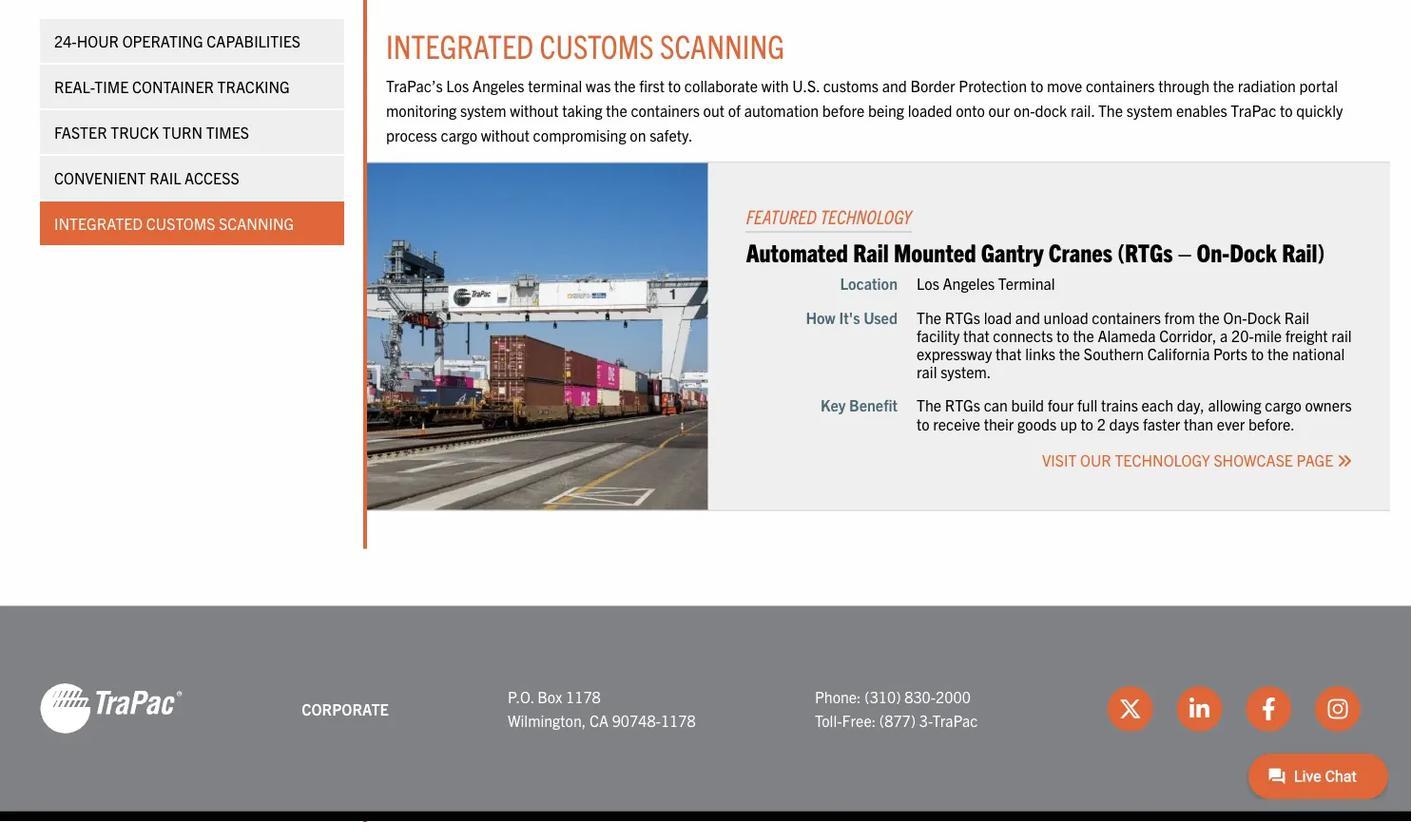Task type: locate. For each thing, give the bounding box(es) containing it.
location
[[840, 274, 898, 293]]

rtgs left can
[[945, 396, 981, 415]]

our
[[989, 101, 1011, 120]]

1 horizontal spatial customs
[[540, 25, 654, 66]]

0 vertical spatial dock
[[1230, 236, 1277, 267]]

0 vertical spatial integrated
[[386, 25, 534, 66]]

0 vertical spatial rail
[[1332, 326, 1352, 345]]

the inside the rtgs load and unload containers from the on-dock rail facility that connects to the alameda corridor, a 20-mile freight rail expressway that links the southern california ports to the national rail system.
[[917, 308, 942, 327]]

trapac inside trapac's los angeles terminal was the first to collaborate with u.s. customs and border protection to move containers through the radiation portal monitoring system without taking the containers out of automation before being loaded onto our on-dock rail. the system enables trapac to quickly process cargo without compromising on safety.
[[1231, 101, 1277, 120]]

0 vertical spatial los
[[446, 76, 469, 95]]

los angeles terminal
[[917, 274, 1055, 293]]

angeles inside trapac's los angeles terminal was the first to collaborate with u.s. customs and border protection to move containers through the radiation portal monitoring system without taking the containers out of automation before being loaded onto our on-dock rail. the system enables trapac to quickly process cargo without compromising on safety.
[[473, 76, 525, 95]]

our
[[1081, 450, 1112, 469]]

terminal
[[528, 76, 582, 95]]

los
[[446, 76, 469, 95], [917, 274, 940, 293]]

2 horizontal spatial rail
[[1285, 308, 1310, 327]]

1 vertical spatial dock
[[1248, 308, 1281, 327]]

the left a
[[1199, 308, 1220, 327]]

1178 up ca
[[566, 687, 601, 706]]

trapac's
[[386, 76, 443, 95]]

integrated customs scanning up was
[[386, 25, 785, 66]]

ever
[[1217, 414, 1245, 433]]

0 horizontal spatial technology
[[821, 204, 912, 228]]

on- inside the rtgs load and unload containers from the on-dock rail facility that connects to the alameda corridor, a 20-mile freight rail expressway that links the southern california ports to the national rail system.
[[1224, 308, 1248, 327]]

trapac down the 2000
[[933, 712, 978, 731]]

on- right –
[[1197, 236, 1230, 267]]

rail inside convenient rail access link
[[150, 168, 181, 187]]

0 horizontal spatial 1178
[[566, 687, 601, 706]]

1 vertical spatial cargo
[[1265, 396, 1302, 415]]

expressway
[[917, 344, 992, 363]]

containers up safety.
[[631, 101, 700, 120]]

technology down faster
[[1115, 450, 1211, 469]]

1 vertical spatial and
[[1016, 308, 1041, 327]]

that left links
[[996, 344, 1022, 363]]

dock inside the rtgs load and unload containers from the on-dock rail facility that connects to the alameda corridor, a 20-mile freight rail expressway that links the southern california ports to the national rail system.
[[1248, 308, 1281, 327]]

the right the 20-
[[1268, 344, 1289, 363]]

0 vertical spatial customs
[[540, 25, 654, 66]]

corporate
[[302, 699, 389, 718]]

and up being
[[882, 76, 907, 95]]

1 horizontal spatial rail
[[853, 236, 889, 267]]

rail inside 'featured technology automated rail mounted gantry cranes (rtgs – on-dock rail)'
[[853, 236, 889, 267]]

1 horizontal spatial los
[[917, 274, 940, 293]]

0 horizontal spatial and
[[882, 76, 907, 95]]

faster
[[1143, 414, 1181, 433]]

system down through
[[1127, 101, 1173, 120]]

the up expressway
[[917, 308, 942, 327]]

system right monitoring
[[460, 101, 507, 120]]

trapac down radiation
[[1231, 101, 1277, 120]]

angeles left terminal at the top of page
[[473, 76, 525, 95]]

the right links
[[1059, 344, 1081, 363]]

0 vertical spatial technology
[[821, 204, 912, 228]]

1 vertical spatial customs
[[146, 214, 215, 233]]

0 horizontal spatial system
[[460, 101, 507, 120]]

unload
[[1044, 308, 1089, 327]]

rtgs left load
[[945, 308, 981, 327]]

1 horizontal spatial integrated customs scanning
[[386, 25, 785, 66]]

box
[[538, 687, 563, 706]]

that
[[964, 326, 990, 345], [996, 344, 1022, 363]]

1 vertical spatial on-
[[1224, 308, 1248, 327]]

1 horizontal spatial that
[[996, 344, 1022, 363]]

capabilities
[[207, 31, 301, 50]]

how
[[806, 308, 836, 327]]

footer
[[0, 607, 1412, 823]]

on- up ports
[[1224, 308, 1248, 327]]

dock left 'rail)'
[[1230, 236, 1277, 267]]

scanning up collaborate
[[660, 25, 785, 66]]

0 vertical spatial cargo
[[441, 125, 478, 144]]

1 horizontal spatial and
[[1016, 308, 1041, 327]]

cargo left owners
[[1265, 396, 1302, 415]]

truck
[[111, 123, 159, 142]]

containers inside the rtgs load and unload containers from the on-dock rail facility that connects to the alameda corridor, a 20-mile freight rail expressway that links the southern california ports to the national rail system.
[[1092, 308, 1161, 327]]

1 vertical spatial scanning
[[219, 214, 294, 233]]

border
[[911, 76, 956, 95]]

free:
[[842, 712, 876, 731]]

facility
[[917, 326, 960, 345]]

day,
[[1177, 396, 1205, 415]]

technology up location
[[821, 204, 912, 228]]

1 vertical spatial containers
[[631, 101, 700, 120]]

0 horizontal spatial integrated
[[54, 214, 143, 233]]

the right rail.
[[1099, 101, 1123, 120]]

faster truck turn times link
[[40, 110, 344, 154]]

the
[[615, 76, 636, 95], [1214, 76, 1235, 95], [606, 101, 628, 120], [1199, 308, 1220, 327], [1073, 326, 1095, 345], [1059, 344, 1081, 363], [1268, 344, 1289, 363]]

scanning
[[660, 25, 785, 66], [219, 214, 294, 233]]

page
[[1297, 450, 1334, 469]]

0 vertical spatial without
[[510, 101, 559, 120]]

0 horizontal spatial rail
[[150, 168, 181, 187]]

rtgs inside the rtgs load and unload containers from the on-dock rail facility that connects to the alameda corridor, a 20-mile freight rail expressway that links the southern california ports to the national rail system.
[[945, 308, 981, 327]]

collaborate
[[685, 76, 758, 95]]

freight
[[1286, 326, 1328, 345]]

before
[[823, 101, 865, 120]]

cargo down monitoring
[[441, 125, 478, 144]]

0 horizontal spatial los
[[446, 76, 469, 95]]

0 vertical spatial angeles
[[473, 76, 525, 95]]

2 rtgs from the top
[[945, 396, 981, 415]]

convenient rail access
[[54, 168, 239, 187]]

four
[[1048, 396, 1074, 415]]

containers up rail.
[[1086, 76, 1155, 95]]

2 vertical spatial rail
[[1285, 308, 1310, 327]]

0 horizontal spatial trapac
[[933, 712, 978, 731]]

rtgs for load
[[945, 308, 981, 327]]

0 horizontal spatial integrated customs scanning
[[54, 214, 294, 233]]

1 vertical spatial rail
[[853, 236, 889, 267]]

southern
[[1084, 344, 1144, 363]]

2
[[1097, 414, 1106, 433]]

los down mounted
[[917, 274, 940, 293]]

convenient rail access link
[[40, 156, 344, 200]]

links
[[1026, 344, 1056, 363]]

1 vertical spatial technology
[[1115, 450, 1211, 469]]

customs
[[823, 76, 879, 95]]

1 vertical spatial integrated
[[54, 214, 143, 233]]

0 vertical spatial trapac
[[1231, 101, 1277, 120]]

los right trapac's
[[446, 76, 469, 95]]

compromising
[[533, 125, 626, 144]]

from
[[1165, 308, 1195, 327]]

1 vertical spatial rtgs
[[945, 396, 981, 415]]

portal
[[1300, 76, 1338, 95]]

hour
[[77, 31, 119, 50]]

1 horizontal spatial technology
[[1115, 450, 1211, 469]]

1 rtgs from the top
[[945, 308, 981, 327]]

0 vertical spatial rtgs
[[945, 308, 981, 327]]

can
[[984, 396, 1008, 415]]

0 vertical spatial on-
[[1197, 236, 1230, 267]]

–
[[1178, 236, 1192, 267]]

the right was
[[615, 76, 636, 95]]

solid image
[[1337, 453, 1353, 468]]

1 vertical spatial trapac
[[933, 712, 978, 731]]

24-hour operating capabilities link
[[40, 19, 344, 63]]

phone:
[[815, 687, 861, 706]]

than
[[1184, 414, 1214, 433]]

before.
[[1249, 414, 1295, 433]]

1 vertical spatial rail
[[917, 362, 937, 381]]

phone: (310) 830-2000 toll-free: (877) 3-trapac
[[815, 687, 978, 731]]

automated
[[746, 236, 848, 267]]

rtgs inside the rtgs can build four full trains each day, allowing cargo owners to receive their goods up to 2 days faster than ever before.
[[945, 396, 981, 415]]

2 vertical spatial the
[[917, 396, 942, 415]]

and inside the rtgs load and unload containers from the on-dock rail facility that connects to the alameda corridor, a 20-mile freight rail expressway that links the southern california ports to the national rail system.
[[1016, 308, 1041, 327]]

the inside the rtgs can build four full trains each day, allowing cargo owners to receive their goods up to 2 days faster than ever before.
[[917, 396, 942, 415]]

customs up was
[[540, 25, 654, 66]]

goods
[[1018, 414, 1057, 433]]

that up system.
[[964, 326, 990, 345]]

1 horizontal spatial trapac
[[1231, 101, 1277, 120]]

customs down convenient rail access link
[[146, 214, 215, 233]]

to left 2
[[1081, 414, 1094, 433]]

dock right a
[[1248, 308, 1281, 327]]

2 vertical spatial containers
[[1092, 308, 1161, 327]]

scanning down access
[[219, 214, 294, 233]]

0 horizontal spatial cargo
[[441, 125, 478, 144]]

0 vertical spatial containers
[[1086, 76, 1155, 95]]

and right load
[[1016, 308, 1041, 327]]

rail right freight
[[1332, 326, 1352, 345]]

real-
[[54, 77, 95, 96]]

cargo
[[441, 125, 478, 144], [1265, 396, 1302, 415]]

technology
[[821, 204, 912, 228], [1115, 450, 1211, 469]]

alameda
[[1098, 326, 1156, 345]]

convenient
[[54, 168, 146, 187]]

1 horizontal spatial 1178
[[661, 712, 696, 731]]

corridor,
[[1160, 326, 1217, 345]]

1 vertical spatial los
[[917, 274, 940, 293]]

how it's used
[[806, 308, 898, 327]]

1 horizontal spatial cargo
[[1265, 396, 1302, 415]]

(310)
[[865, 687, 901, 706]]

dock inside 'featured technology automated rail mounted gantry cranes (rtgs – on-dock rail)'
[[1230, 236, 1277, 267]]

benefit
[[849, 396, 898, 415]]

it's
[[839, 308, 860, 327]]

1 horizontal spatial system
[[1127, 101, 1173, 120]]

0 horizontal spatial that
[[964, 326, 990, 345]]

rail down the facility
[[917, 362, 937, 381]]

integrated customs scanning down convenient rail access link
[[54, 214, 294, 233]]

containers up southern
[[1092, 308, 1161, 327]]

angeles up load
[[943, 274, 995, 293]]

rail left access
[[150, 168, 181, 187]]

access
[[185, 168, 239, 187]]

real-time container tracking
[[54, 77, 290, 96]]

the left 'alameda'
[[1073, 326, 1095, 345]]

cargo inside trapac's los angeles terminal was the first to collaborate with u.s. customs and border protection to move containers through the radiation portal monitoring system without taking the containers out of automation before being loaded onto our on-dock rail. the system enables trapac to quickly process cargo without compromising on safety.
[[441, 125, 478, 144]]

rail right the mile
[[1285, 308, 1310, 327]]

used
[[864, 308, 898, 327]]

1 vertical spatial the
[[917, 308, 942, 327]]

the down system.
[[917, 396, 942, 415]]

move
[[1047, 76, 1083, 95]]

1 vertical spatial angeles
[[943, 274, 995, 293]]

0 horizontal spatial angeles
[[473, 76, 525, 95]]

rail up location
[[853, 236, 889, 267]]

(rtgs
[[1118, 236, 1173, 267]]

onto
[[956, 101, 985, 120]]

0 vertical spatial scanning
[[660, 25, 785, 66]]

0 vertical spatial and
[[882, 76, 907, 95]]

visit our technology showcase page
[[1043, 450, 1337, 469]]

rail
[[150, 168, 181, 187], [853, 236, 889, 267], [1285, 308, 1310, 327]]

0 vertical spatial the
[[1099, 101, 1123, 120]]

integrated down convenient
[[54, 214, 143, 233]]

1178 right ca
[[661, 712, 696, 731]]

integrated up trapac's
[[386, 25, 534, 66]]

0 vertical spatial rail
[[150, 168, 181, 187]]



Task type: vqa. For each thing, say whether or not it's contained in the screenshot.
leftmost TraPac
yes



Task type: describe. For each thing, give the bounding box(es) containing it.
receive
[[933, 414, 981, 433]]

1 horizontal spatial integrated
[[386, 25, 534, 66]]

days
[[1110, 414, 1140, 433]]

was
[[586, 76, 611, 95]]

quickly
[[1297, 101, 1343, 120]]

visit
[[1043, 450, 1077, 469]]

0 horizontal spatial rail
[[917, 362, 937, 381]]

with
[[762, 76, 789, 95]]

turn
[[162, 123, 203, 142]]

to up on-
[[1031, 76, 1044, 95]]

rail)
[[1282, 236, 1325, 267]]

24-hour operating capabilities
[[54, 31, 301, 50]]

20-
[[1232, 326, 1254, 345]]

integrated customs scanning link
[[40, 202, 344, 245]]

a
[[1221, 326, 1228, 345]]

p.o. box 1178 wilmington, ca 90748-1178
[[508, 687, 696, 731]]

tracking
[[217, 77, 290, 96]]

technology inside 'featured technology automated rail mounted gantry cranes (rtgs – on-dock rail)'
[[821, 204, 912, 228]]

cranes
[[1049, 236, 1113, 267]]

system.
[[941, 362, 991, 381]]

1 horizontal spatial angeles
[[943, 274, 995, 293]]

terminal
[[999, 274, 1055, 293]]

rtgs for can
[[945, 396, 981, 415]]

to right first on the top left of the page
[[668, 76, 681, 95]]

to left receive on the right of the page
[[917, 414, 930, 433]]

1 vertical spatial integrated customs scanning
[[54, 214, 294, 233]]

0 horizontal spatial scanning
[[219, 214, 294, 233]]

the down was
[[606, 101, 628, 120]]

loaded
[[908, 101, 953, 120]]

national
[[1293, 344, 1345, 363]]

featured technology automated rail mounted gantry cranes (rtgs – on-dock rail)
[[746, 204, 1325, 267]]

time
[[95, 77, 129, 96]]

enables
[[1177, 101, 1228, 120]]

rail.
[[1071, 101, 1095, 120]]

1 vertical spatial without
[[481, 125, 530, 144]]

the rtgs can build four full trains each day, allowing cargo owners to receive their goods up to 2 days faster than ever before.
[[917, 396, 1352, 433]]

corporate image
[[40, 683, 183, 736]]

3-
[[920, 712, 933, 731]]

90748-
[[612, 712, 661, 731]]

0 vertical spatial integrated customs scanning
[[386, 25, 785, 66]]

full
[[1078, 396, 1098, 415]]

ca
[[590, 712, 609, 731]]

0 vertical spatial 1178
[[566, 687, 601, 706]]

mounted
[[894, 236, 976, 267]]

through
[[1159, 76, 1210, 95]]

1 vertical spatial 1178
[[661, 712, 696, 731]]

out
[[704, 101, 725, 120]]

the rtgs load and unload containers from the on-dock rail facility that connects to the alameda corridor, a 20-mile freight rail expressway that links the southern california ports to the national rail system.
[[917, 308, 1352, 381]]

safety.
[[650, 125, 693, 144]]

build
[[1012, 396, 1044, 415]]

up
[[1061, 414, 1077, 433]]

load
[[984, 308, 1012, 327]]

830-
[[905, 687, 936, 706]]

1 horizontal spatial rail
[[1332, 326, 1352, 345]]

allowing
[[1209, 396, 1262, 415]]

faster
[[54, 123, 107, 142]]

operating
[[122, 31, 203, 50]]

and inside trapac's los angeles terminal was the first to collaborate with u.s. customs and border protection to move containers through the radiation portal monitoring system without taking the containers out of automation before being loaded onto our on-dock rail. the system enables trapac to quickly process cargo without compromising on safety.
[[882, 76, 907, 95]]

automation
[[744, 101, 819, 120]]

los inside trapac's los angeles terminal was the first to collaborate with u.s. customs and border protection to move containers through the radiation portal monitoring system without taking the containers out of automation before being loaded onto our on-dock rail. the system enables trapac to quickly process cargo without compromising on safety.
[[446, 76, 469, 95]]

gantry
[[982, 236, 1044, 267]]

the up enables
[[1214, 76, 1235, 95]]

trapac's los angeles terminal was the first to collaborate with u.s. customs and border protection to move containers through the radiation portal monitoring system without taking the containers out of automation before being loaded onto our on-dock rail. the system enables trapac to quickly process cargo without compromising on safety.
[[386, 76, 1343, 144]]

to right links
[[1057, 326, 1070, 345]]

0 horizontal spatial customs
[[146, 214, 215, 233]]

protection
[[959, 76, 1027, 95]]

to down radiation
[[1280, 101, 1293, 120]]

to right ports
[[1252, 344, 1264, 363]]

monitoring
[[386, 101, 457, 120]]

24-
[[54, 31, 77, 50]]

rail inside the rtgs load and unload containers from the on-dock rail facility that connects to the alameda corridor, a 20-mile freight rail expressway that links the southern california ports to the national rail system.
[[1285, 308, 1310, 327]]

california
[[1148, 344, 1210, 363]]

mile
[[1254, 326, 1282, 345]]

radiation
[[1238, 76, 1296, 95]]

first
[[639, 76, 665, 95]]

p.o.
[[508, 687, 534, 706]]

on
[[630, 125, 646, 144]]

u.s.
[[793, 76, 820, 95]]

the for and
[[917, 308, 942, 327]]

toll-
[[815, 712, 842, 731]]

footer containing p.o. box 1178
[[0, 607, 1412, 823]]

taking
[[562, 101, 603, 120]]

cargo inside the rtgs can build four full trains each day, allowing cargo owners to receive their goods up to 2 days faster than ever before.
[[1265, 396, 1302, 415]]

on- inside 'featured technology automated rail mounted gantry cranes (rtgs – on-dock rail)'
[[1197, 236, 1230, 267]]

visit our technology showcase page link
[[1043, 450, 1353, 469]]

ports
[[1214, 344, 1248, 363]]

wilmington,
[[508, 712, 586, 731]]

times
[[206, 123, 249, 142]]

2000
[[936, 687, 971, 706]]

key
[[821, 396, 846, 415]]

the for build
[[917, 396, 942, 415]]

dock
[[1035, 101, 1068, 120]]

on-
[[1014, 101, 1035, 120]]

faster truck turn times
[[54, 123, 249, 142]]

their
[[984, 414, 1014, 433]]

1 system from the left
[[460, 101, 507, 120]]

of
[[728, 101, 741, 120]]

trapac inside the phone: (310) 830-2000 toll-free: (877) 3-trapac
[[933, 712, 978, 731]]

2 system from the left
[[1127, 101, 1173, 120]]

connects
[[993, 326, 1053, 345]]

the inside trapac's los angeles terminal was the first to collaborate with u.s. customs and border protection to move containers through the radiation portal monitoring system without taking the containers out of automation before being loaded onto our on-dock rail. the system enables trapac to quickly process cargo without compromising on safety.
[[1099, 101, 1123, 120]]

1 horizontal spatial scanning
[[660, 25, 785, 66]]



